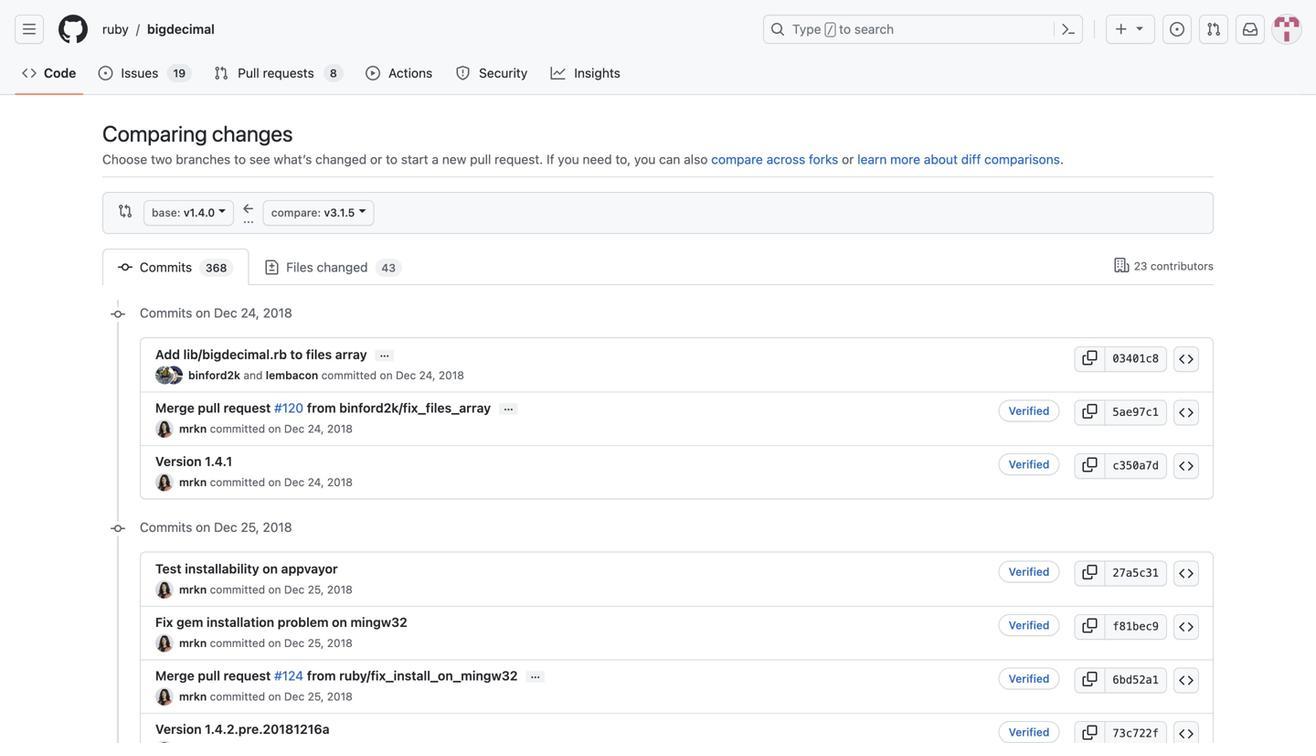 Task type: locate. For each thing, give the bounding box(es) containing it.
@mrkn image for merge pull request #120 from binford2k/fix_files_array
[[155, 419, 174, 438]]

issue opened image for git pull request image
[[98, 66, 113, 80]]

from right #124 link
[[307, 668, 336, 683]]

more
[[890, 152, 920, 167]]

request for #124
[[224, 668, 271, 683]]

code image right f81bec9 link
[[1179, 620, 1194, 634]]

notifications image
[[1243, 22, 1258, 37]]

code image
[[1179, 566, 1194, 581], [1179, 727, 1194, 741]]

verified for test installability on appvayor
[[1009, 565, 1050, 578]]

issue opened image left issues
[[98, 66, 113, 80]]

/ inside "type / to search"
[[827, 24, 833, 37]]

1 vertical spatial merge
[[155, 668, 194, 683]]

mrkn committed on dec 25, 2018 down #124 link
[[179, 690, 353, 703]]

code image right 6bd52a1 link
[[1179, 673, 1194, 688]]

2 request from the top
[[224, 668, 271, 683]]

pull inside comparing changes choose two branches to see what's changed or to start a new pull request.             if you need to, you can also compare across forks or learn more about diff comparisons .
[[470, 152, 491, 167]]

or
[[370, 152, 382, 167], [842, 152, 854, 167]]

1 vertical spatial git commit image
[[111, 307, 125, 322]]

on down #120 link
[[268, 422, 281, 435]]

1 merge from the top
[[155, 400, 194, 415]]

copy the full sha image for test installability on appvayor
[[1082, 565, 1097, 579]]

1 code image from the top
[[1179, 566, 1194, 581]]

2 vertical spatial commits
[[140, 520, 192, 535]]

homepage image
[[58, 15, 88, 44]]

c350a7d
[[1113, 459, 1159, 472]]

1 mrkn committed on dec 24, 2018 from the top
[[179, 422, 353, 435]]

copy the full sha image
[[1082, 350, 1097, 365], [1082, 618, 1097, 633], [1082, 672, 1097, 686], [1082, 725, 1097, 740]]

code image for c350a7d
[[1179, 459, 1194, 473]]

1 vertical spatial from
[[307, 668, 336, 683]]

ruby/fix_install_on_mingw32
[[339, 668, 518, 683]]

1 @mrkn image from the top
[[155, 473, 174, 491]]

/ right ruby
[[136, 21, 140, 37]]

merge pull request link for merge pull request #124 from ruby/fix_install_on_mingw32
[[155, 668, 271, 683]]

mrkn link up "version 1.4.2.pre.20181216a" link
[[179, 690, 207, 703]]

committed for 6bd52a1
[[210, 690, 265, 703]]

2 horizontal spatial … button
[[526, 667, 545, 682]]

6 verified from the top
[[1009, 726, 1050, 738]]

1 vertical spatial version
[[155, 722, 202, 737]]

copy the full sha image for version 1.4.1
[[1082, 457, 1097, 472]]

code image right 73c722f
[[1179, 727, 1194, 741]]

2 code image from the top
[[1179, 727, 1194, 741]]

code image for version 1.4.2.pre.20181216a
[[1179, 727, 1194, 741]]

5 verified button from the top
[[999, 668, 1060, 690]]

@mrkn image up version 1.4.1
[[155, 419, 174, 438]]

2 vertical spatial pull
[[198, 668, 220, 683]]

you right 'to,'
[[634, 152, 656, 167]]

0 vertical spatial code image
[[1179, 566, 1194, 581]]

2 mrkn committed on dec 24, 2018 from the top
[[179, 476, 353, 488]]

1 vertical spatial merge pull request link
[[155, 668, 271, 683]]

0 vertical spatial merge
[[155, 400, 194, 415]]

request.
[[495, 152, 543, 167]]

array
[[335, 347, 367, 362]]

committed up "version 1.4.2.pre.20181216a" link
[[210, 690, 265, 703]]

files
[[286, 260, 313, 275]]

mrkn link down gem
[[179, 637, 207, 649]]

from right #120 link
[[307, 400, 336, 415]]

1 vertical spatial copy the full sha image
[[1082, 457, 1097, 472]]

from for from binford2k/fix_files_array
[[307, 400, 336, 415]]

committed down array
[[321, 369, 377, 382]]

0 vertical spatial merge pull request link
[[155, 400, 271, 415]]

0 vertical spatial mrkn committed on dec 24, 2018
[[179, 422, 353, 435]]

ruby / bigdecimal
[[102, 21, 215, 37]]

code image for test installability on appvayor
[[1179, 566, 1194, 581]]

3 mrkn from the top
[[179, 583, 207, 596]]

1 from from the top
[[307, 400, 336, 415]]

mrkn committed on dec 24, 2018 down 1.4.1
[[179, 476, 353, 488]]

6bd52a1 link
[[1104, 668, 1167, 693]]

merge down the @lembacon 'icon'
[[155, 400, 194, 415]]

bigdecimal
[[147, 21, 215, 37]]

branches
[[176, 152, 231, 167]]

changed inside comparing changes choose two branches to see what's changed or to start a new pull request.             if you need to, you can also compare across forks or learn more about diff comparisons .
[[315, 152, 367, 167]]

1 vertical spatial …
[[504, 400, 513, 412]]

copy the full sha image for 73c722f
[[1082, 725, 1097, 740]]

code link
[[15, 59, 83, 87]]

1 horizontal spatial …
[[504, 400, 513, 412]]

0 vertical spatial copy the full sha image
[[1082, 404, 1097, 419]]

03401c8
[[1113, 352, 1159, 365]]

0 horizontal spatial …
[[380, 346, 390, 359]]

binford2k
[[188, 369, 240, 382]]

mrkn down version 1.4.1 link
[[179, 476, 207, 488]]

or left learn
[[842, 152, 854, 167]]

code image right 5ae97c1 link
[[1179, 405, 1194, 420]]

committed down 1.4.1
[[210, 476, 265, 488]]

code image right c350a7d link
[[1179, 459, 1194, 473]]

0 vertical spatial commits
[[136, 260, 196, 275]]

f81bec9 link
[[1104, 614, 1167, 640]]

2 copy the full sha image from the top
[[1082, 457, 1097, 472]]

1 horizontal spatial or
[[842, 152, 854, 167]]

committed down test installability on appvayor link
[[210, 583, 265, 596]]

mrkn link down version 1.4.1 link
[[179, 476, 207, 488]]

verified for version 1.4.1
[[1009, 458, 1050, 471]]

code image right 27a5c31 link
[[1179, 566, 1194, 581]]

25, for 6bd52a1
[[308, 690, 324, 703]]

copy the full sha image
[[1082, 404, 1097, 419], [1082, 457, 1097, 472], [1082, 565, 1097, 579]]

2 copy the full sha image from the top
[[1082, 618, 1097, 633]]

copy the full sha image left '03401c8'
[[1082, 350, 1097, 365]]

version left 1.4.1
[[155, 454, 202, 469]]

0 vertical spatial git commit image
[[118, 260, 133, 275]]

mrkn down test
[[179, 583, 207, 596]]

requests
[[263, 65, 314, 80]]

pull down gem
[[198, 668, 220, 683]]

mrkn committed on dec 24, 2018 down #120 link
[[179, 422, 353, 435]]

list containing ruby / bigdecimal
[[95, 15, 752, 44]]

1 vertical spatial changed
[[317, 260, 368, 275]]

1 version from the top
[[155, 454, 202, 469]]

compare: v3.1.5
[[271, 206, 355, 219]]

organization image
[[1114, 258, 1129, 272]]

mrkn committed on dec 25, 2018 down "test installability on appvayor"
[[179, 583, 353, 596]]

changed right what's
[[315, 152, 367, 167]]

pull right the new
[[470, 152, 491, 167]]

… button
[[375, 346, 394, 360], [499, 400, 518, 414], [526, 667, 545, 682]]

25,
[[241, 520, 259, 535], [308, 583, 324, 596], [308, 637, 324, 649], [308, 690, 324, 703]]

1 mrkn committed on dec 25, 2018 from the top
[[179, 583, 353, 596]]

0 horizontal spatial issue opened image
[[98, 66, 113, 80]]

fix gem installation problem on mingw32 link
[[155, 615, 407, 630]]

merge pull request link down gem
[[155, 668, 271, 683]]

pull requests
[[238, 65, 314, 80]]

verified button
[[999, 400, 1060, 422], [999, 453, 1060, 475], [999, 561, 1060, 583], [999, 614, 1060, 636], [999, 668, 1060, 690], [999, 721, 1060, 743]]

0 horizontal spatial or
[[370, 152, 382, 167]]

changed
[[315, 152, 367, 167], [317, 260, 368, 275]]

commits for commits
[[136, 260, 196, 275]]

plus image
[[1114, 22, 1129, 37]]

copy the full sha image left f81bec9
[[1082, 618, 1097, 633]]

2 verified button from the top
[[999, 453, 1060, 475]]

mrkn up "version 1.4.2.pre.20181216a" link
[[179, 690, 207, 703]]

git commit image
[[118, 260, 133, 275], [111, 307, 125, 322]]

to
[[839, 21, 851, 37], [234, 152, 246, 167], [386, 152, 398, 167], [290, 347, 303, 362]]

/ right type
[[827, 24, 833, 37]]

to,
[[615, 152, 631, 167]]

changed inside compare stats element
[[317, 260, 368, 275]]

0 vertical spatial version
[[155, 454, 202, 469]]

triangle down image
[[1132, 21, 1147, 35]]

merge pull request #124 from ruby/fix_install_on_mingw32
[[155, 668, 518, 683]]

issue opened image left git pull request icon
[[1170, 22, 1184, 37]]

0 horizontal spatial you
[[558, 152, 579, 167]]

changes
[[212, 121, 293, 146]]

4 mrkn from the top
[[179, 637, 207, 649]]

1 vertical spatial issue opened image
[[98, 66, 113, 80]]

version for version 1.4.2.pre.20181216a
[[155, 722, 202, 737]]

version 1.4.1
[[155, 454, 232, 469]]

3 verified from the top
[[1009, 565, 1050, 578]]

24,
[[241, 305, 259, 320], [419, 369, 436, 382], [308, 422, 324, 435], [308, 476, 324, 488]]

add lib/bigdecimal.rb to files array link
[[155, 347, 367, 362]]

on up from binford2k/fix_files_array 'link'
[[380, 369, 393, 382]]

you
[[558, 152, 579, 167], [634, 152, 656, 167]]

1 vertical spatial code image
[[1179, 727, 1194, 741]]

0 horizontal spatial /
[[136, 21, 140, 37]]

on down the 368 at the top of the page
[[196, 305, 210, 320]]

copy the full sha image left 5ae97c1
[[1082, 404, 1097, 419]]

@mrkn image down "fix"
[[155, 687, 174, 706]]

0 vertical spatial from
[[307, 400, 336, 415]]

merge pull request link for merge pull request #120 from binford2k/fix_files_array
[[155, 400, 271, 415]]

0 vertical spatial pull
[[470, 152, 491, 167]]

1 horizontal spatial issue opened image
[[1170, 22, 1184, 37]]

2 merge pull request link from the top
[[155, 668, 271, 683]]

…
[[380, 346, 390, 359], [504, 400, 513, 412], [530, 667, 540, 680]]

commits for commits on dec 24, 2018
[[140, 305, 192, 320]]

code image
[[22, 66, 37, 80], [1179, 352, 1194, 366], [1179, 405, 1194, 420], [1179, 459, 1194, 473], [1179, 620, 1194, 634], [1179, 673, 1194, 688]]

1 vertical spatial … button
[[499, 400, 518, 414]]

1 copy the full sha image from the top
[[1082, 350, 1097, 365]]

2 vertical spatial copy the full sha image
[[1082, 565, 1097, 579]]

0 vertical spatial request
[[224, 400, 271, 415]]

copy the full sha image left 27a5c31
[[1082, 565, 1097, 579]]

1 horizontal spatial /
[[827, 24, 833, 37]]

mrkn committed on dec 25, 2018 for on
[[179, 583, 353, 596]]

mrkn down gem
[[179, 637, 207, 649]]

lembacon
[[266, 369, 318, 382]]

git commit image
[[111, 521, 125, 536]]

2 verified from the top
[[1009, 458, 1050, 471]]

copy the full sha image for f81bec9
[[1082, 618, 1097, 633]]

@binford2k image
[[155, 366, 174, 384]]

0 vertical spatial issue opened image
[[1170, 22, 1184, 37]]

merge pull request link down binford2k link
[[155, 400, 271, 415]]

3 copy the full sha image from the top
[[1082, 672, 1097, 686]]

version left 1.4.2.pre.20181216a
[[155, 722, 202, 737]]

verified for fix gem installation problem on mingw32
[[1009, 619, 1050, 631]]

add lib/bigdecimal.rb to files array
[[155, 347, 367, 362]]

committed down installation
[[210, 637, 265, 649]]

1 @mrkn image from the top
[[155, 419, 174, 438]]

2 version from the top
[[155, 722, 202, 737]]

comparing changes choose two branches to see what's changed or to start a new pull request.             if you need to, you can also compare across forks or learn more about diff comparisons .
[[102, 121, 1064, 167]]

compare stats element
[[102, 249, 1105, 285]]

commits up test
[[140, 520, 192, 535]]

1 vertical spatial @mrkn image
[[155, 580, 174, 599]]

merge
[[155, 400, 194, 415], [155, 668, 194, 683]]

3 @mrkn image from the top
[[155, 687, 174, 706]]

on down fix gem installation problem on mingw32
[[268, 637, 281, 649]]

on
[[196, 305, 210, 320], [380, 369, 393, 382], [268, 422, 281, 435], [268, 476, 281, 488], [196, 520, 210, 535], [263, 561, 278, 576], [268, 583, 281, 596], [332, 615, 347, 630], [268, 637, 281, 649], [268, 690, 281, 703]]

0 vertical spatial @mrkn image
[[155, 419, 174, 438]]

0 vertical spatial changed
[[315, 152, 367, 167]]

request left #124 link
[[224, 668, 271, 683]]

merge down "fix"
[[155, 668, 194, 683]]

2 @mrkn image from the top
[[155, 634, 174, 652]]

issue opened image
[[1170, 22, 1184, 37], [98, 66, 113, 80]]

1 mrkn link from the top
[[179, 422, 207, 435]]

changed right files
[[317, 260, 368, 275]]

5ae97c1 link
[[1104, 400, 1167, 425]]

mrkn link up version 1.4.1
[[179, 422, 207, 435]]

1 verified from the top
[[1009, 404, 1050, 417]]

25, down appvayor
[[308, 583, 324, 596]]

mrkn committed on dec 25, 2018 for installation
[[179, 637, 353, 649]]

23       contributors
[[1131, 260, 1214, 272]]

...
[[243, 211, 254, 226]]

/ for ruby
[[136, 21, 140, 37]]

#124 link
[[274, 668, 303, 683]]

committed for 27a5c31
[[210, 583, 265, 596]]

/ inside ruby / bigdecimal
[[136, 21, 140, 37]]

committed for 5ae97c1
[[210, 422, 265, 435]]

search
[[854, 21, 894, 37]]

3 verified button from the top
[[999, 561, 1060, 583]]

2 mrkn committed on dec 25, 2018 from the top
[[179, 637, 353, 649]]

request down "and"
[[224, 400, 271, 415]]

arrow left image
[[241, 202, 256, 216]]

1 request from the top
[[224, 400, 271, 415]]

2 vertical spatial … button
[[526, 667, 545, 682]]

2 vertical spatial @mrkn image
[[155, 687, 174, 706]]

version
[[155, 454, 202, 469], [155, 722, 202, 737]]

25, for f81bec9
[[308, 637, 324, 649]]

/ for type
[[827, 24, 833, 37]]

25, for 27a5c31
[[308, 583, 324, 596]]

1 vertical spatial mrkn committed on dec 24, 2018
[[179, 476, 353, 488]]

2 mrkn link from the top
[[179, 476, 207, 488]]

commits for commits on dec 25, 2018
[[140, 520, 192, 535]]

3 mrkn committed on dec 25, 2018 from the top
[[179, 690, 353, 703]]

@mrkn image
[[155, 419, 174, 438], [155, 580, 174, 599], [155, 687, 174, 706]]

merge pull request #120 from binford2k/fix_files_array
[[155, 400, 491, 415]]

pull down binford2k link
[[198, 400, 220, 415]]

what's
[[274, 152, 312, 167]]

learn
[[857, 152, 887, 167]]

mrkn committed on dec 25, 2018 down fix gem installation problem on mingw32
[[179, 637, 353, 649]]

mrkn up version 1.4.1
[[179, 422, 207, 435]]

@mrkn image down test
[[155, 580, 174, 599]]

you right if
[[558, 152, 579, 167]]

2 horizontal spatial …
[[530, 667, 540, 680]]

3 mrkn link from the top
[[179, 583, 207, 596]]

code image for f81bec9
[[1179, 620, 1194, 634]]

1 vertical spatial @mrkn image
[[155, 634, 174, 652]]

1 horizontal spatial you
[[634, 152, 656, 167]]

368
[[206, 261, 227, 274]]

compare:
[[271, 206, 321, 219]]

graph image
[[551, 66, 565, 80]]

committed up 1.4.1
[[210, 422, 265, 435]]

commits left the 368 at the top of the page
[[136, 260, 196, 275]]

2 mrkn from the top
[[179, 476, 207, 488]]

2 @mrkn image from the top
[[155, 580, 174, 599]]

2 merge from the top
[[155, 668, 194, 683]]

or left the start
[[370, 152, 382, 167]]

list
[[95, 15, 752, 44]]

1 vertical spatial pull
[[198, 400, 220, 415]]

fix
[[155, 615, 173, 630]]

commits up add
[[140, 305, 192, 320]]

git pull request image
[[1206, 22, 1221, 37]]

copy the full sha image left 73c722f link
[[1082, 725, 1097, 740]]

03401c8 link
[[1104, 346, 1167, 372]]

4 mrkn link from the top
[[179, 637, 207, 649]]

pull
[[470, 152, 491, 167], [198, 400, 220, 415], [198, 668, 220, 683]]

fix gem installation problem on mingw32
[[155, 615, 407, 630]]

mrkn link for installability
[[179, 583, 207, 596]]

from binford2k/fix_files_array link
[[307, 400, 491, 415]]

@mrkn image
[[155, 473, 174, 491], [155, 634, 174, 652]]

3 copy the full sha image from the top
[[1082, 565, 1097, 579]]

1 vertical spatial mrkn committed on dec 25, 2018
[[179, 637, 353, 649]]

request for #120
[[224, 400, 271, 415]]

git pull request image
[[214, 66, 229, 80]]

commits inside compare stats element
[[136, 260, 196, 275]]

play image
[[365, 66, 380, 80]]

copy the full sha image left c350a7d
[[1082, 457, 1097, 472]]

insights link
[[544, 59, 629, 87]]

25, down problem
[[308, 637, 324, 649]]

2018
[[263, 305, 292, 320], [439, 369, 464, 382], [327, 422, 353, 435], [327, 476, 353, 488], [263, 520, 292, 535], [327, 583, 353, 596], [327, 637, 353, 649], [327, 690, 353, 703]]

installability
[[185, 561, 259, 576]]

4 verified button from the top
[[999, 614, 1060, 636]]

1 horizontal spatial … button
[[499, 400, 518, 414]]

.
[[1060, 152, 1064, 167]]

on left appvayor
[[263, 561, 278, 576]]

merge for merge pull request #120 from binford2k/fix_files_array
[[155, 400, 194, 415]]

25, down merge pull request #124 from ruby/fix_install_on_mingw32
[[308, 690, 324, 703]]

… for binford2k/fix_files_array
[[504, 400, 513, 412]]

bigdecimal link
[[140, 15, 222, 44]]

2 from from the top
[[307, 668, 336, 683]]

0 vertical spatial @mrkn image
[[155, 473, 174, 491]]

#120 link
[[274, 400, 303, 415]]

2 vertical spatial …
[[530, 667, 540, 680]]

#124
[[274, 668, 303, 683]]

insights
[[574, 65, 620, 80]]

@mrkn image down version 1.4.1 link
[[155, 473, 174, 491]]

6 verified button from the top
[[999, 721, 1060, 743]]

mrkn for installability
[[179, 583, 207, 596]]

0 vertical spatial … button
[[375, 346, 394, 360]]

1 vertical spatial commits
[[140, 305, 192, 320]]

2 vertical spatial mrkn committed on dec 25, 2018
[[179, 690, 353, 703]]

… button for binford2k/fix_files_array
[[499, 400, 518, 414]]

1 merge pull request link from the top
[[155, 400, 271, 415]]

merge pull request link
[[155, 400, 271, 415], [155, 668, 271, 683]]

4 copy the full sha image from the top
[[1082, 725, 1097, 740]]

0 vertical spatial mrkn committed on dec 25, 2018
[[179, 583, 353, 596]]

also
[[684, 152, 708, 167]]

@mrkn image down "fix"
[[155, 634, 174, 652]]

copy the full sha image left 6bd52a1 at the bottom right of page
[[1082, 672, 1097, 686]]

test
[[155, 561, 182, 576]]

mrkn link
[[179, 422, 207, 435], [179, 476, 207, 488], [179, 583, 207, 596], [179, 637, 207, 649], [179, 690, 207, 703]]

mrkn link down test
[[179, 583, 207, 596]]

4 verified from the top
[[1009, 619, 1050, 631]]

1 vertical spatial request
[[224, 668, 271, 683]]



Task type: describe. For each thing, give the bounding box(es) containing it.
comparing
[[102, 121, 207, 146]]

1.4.1
[[205, 454, 232, 469]]

code image for 6bd52a1
[[1179, 673, 1194, 688]]

mrkn for 1.4.1
[[179, 476, 207, 488]]

issues
[[121, 65, 158, 80]]

to left "see"
[[234, 152, 246, 167]]

on up 'commits on dec 25, 2018'
[[268, 476, 281, 488]]

files changed
[[283, 260, 371, 275]]

contributors
[[1150, 260, 1214, 272]]

1 copy the full sha image from the top
[[1082, 404, 1097, 419]]

pull
[[238, 65, 259, 80]]

test installability on appvayor
[[155, 561, 338, 576]]

if
[[547, 152, 554, 167]]

copy the full sha image for 6bd52a1
[[1082, 672, 1097, 686]]

security
[[479, 65, 528, 80]]

5ae97c1
[[1113, 406, 1159, 419]]

copy the full sha image for 03401c8
[[1082, 350, 1097, 365]]

across
[[766, 152, 805, 167]]

1 or from the left
[[370, 152, 382, 167]]

1 you from the left
[[558, 152, 579, 167]]

ruby link
[[95, 15, 136, 44]]

security link
[[448, 59, 536, 87]]

pull for merge pull request #124 from ruby/fix_install_on_mingw32
[[198, 668, 220, 683]]

25, up "test installability on appvayor"
[[241, 520, 259, 535]]

#120
[[274, 400, 303, 415]]

2 or from the left
[[842, 152, 854, 167]]

appvayor
[[281, 561, 338, 576]]

mrkn link for 1.4.1
[[179, 476, 207, 488]]

code
[[44, 65, 76, 80]]

2 you from the left
[[634, 152, 656, 167]]

verified button for test installability on appvayor
[[999, 561, 1060, 583]]

@mrkn image for fix
[[155, 634, 174, 652]]

@mrkn image for merge pull request #124 from ruby/fix_install_on_mingw32
[[155, 687, 174, 706]]

comparisons
[[984, 152, 1060, 167]]

type
[[792, 21, 821, 37]]

command palette image
[[1061, 22, 1076, 37]]

27a5c31 link
[[1104, 561, 1167, 586]]

@mrkn image for version
[[155, 473, 174, 491]]

mrkn link for gem
[[179, 637, 207, 649]]

forks
[[809, 152, 838, 167]]

binford2k/fix_files_array
[[339, 400, 491, 415]]

to left search
[[839, 21, 851, 37]]

from for from ruby/fix_install_on_mingw32
[[307, 668, 336, 683]]

mrkn committed on dec 24, 2018 for 5ae97c1
[[179, 422, 353, 435]]

@lembacon image
[[165, 366, 183, 384]]

version for version 1.4.1
[[155, 454, 202, 469]]

5 mrkn link from the top
[[179, 690, 207, 703]]

shield image
[[456, 66, 470, 80]]

19
[[173, 67, 186, 80]]

lembacon link
[[266, 369, 318, 382]]

diff
[[961, 152, 981, 167]]

installation
[[207, 615, 274, 630]]

commits on dec 24, 2018
[[140, 305, 292, 320]]

mrkn committed on dec 24, 2018 for c350a7d
[[179, 476, 353, 488]]

code image for 5ae97c1
[[1179, 405, 1194, 420]]

f81bec9
[[1113, 620, 1159, 633]]

test installability on appvayor link
[[155, 561, 338, 576]]

v3.1.5
[[324, 206, 355, 219]]

1 mrkn from the top
[[179, 422, 207, 435]]

mrkn for gem
[[179, 637, 207, 649]]

start
[[401, 152, 428, 167]]

73c722f link
[[1104, 721, 1167, 743]]

on up fix gem installation problem on mingw32
[[268, 583, 281, 596]]

actions link
[[358, 59, 441, 87]]

committed for f81bec9
[[210, 637, 265, 649]]

git compare image
[[118, 204, 133, 218]]

0 vertical spatial …
[[380, 346, 390, 359]]

compare
[[711, 152, 763, 167]]

verified for version 1.4.2.pre.20181216a
[[1009, 726, 1050, 738]]

73c722f
[[1113, 727, 1159, 740]]

verified button for fix gem installation problem on mingw32
[[999, 614, 1060, 636]]

version 1.4.1 link
[[155, 454, 232, 469]]

version 1.4.2.pre.20181216a link
[[155, 722, 330, 737]]

on up installability
[[196, 520, 210, 535]]

on right problem
[[332, 615, 347, 630]]

need
[[583, 152, 612, 167]]

issue opened image for git pull request icon
[[1170, 22, 1184, 37]]

5 verified from the top
[[1009, 672, 1050, 685]]

can
[[659, 152, 680, 167]]

gem
[[176, 615, 203, 630]]

file diff image
[[264, 260, 279, 275]]

lib/bigdecimal.rb
[[183, 347, 287, 362]]

verified button for version 1.4.2.pre.20181216a
[[999, 721, 1060, 743]]

23
[[1134, 260, 1147, 272]]

about
[[924, 152, 958, 167]]

problem
[[278, 615, 329, 630]]

… for ruby/fix_install_on_mingw32
[[530, 667, 540, 680]]

to left the start
[[386, 152, 398, 167]]

verified button for version 1.4.1
[[999, 453, 1060, 475]]

binford2k link
[[188, 369, 240, 382]]

see
[[249, 152, 270, 167]]

from ruby/fix_install_on_mingw32 link
[[307, 668, 518, 683]]

files
[[306, 347, 332, 362]]

v1.4.0
[[184, 206, 215, 219]]

learn more about diff comparisons link
[[857, 152, 1060, 167]]

binford2k and lembacon committed on dec 24, 2018
[[188, 369, 464, 382]]

0 horizontal spatial … button
[[375, 346, 394, 360]]

pull for merge pull request #120 from binford2k/fix_files_array
[[198, 400, 220, 415]]

c350a7d link
[[1104, 453, 1167, 479]]

version 1.4.2.pre.20181216a
[[155, 722, 330, 737]]

base:
[[152, 206, 181, 219]]

git commit image inside compare stats element
[[118, 260, 133, 275]]

committed for c350a7d
[[210, 476, 265, 488]]

on down #124 link
[[268, 690, 281, 703]]

mingw32
[[350, 615, 407, 630]]

… button for ruby/fix_install_on_mingw32
[[526, 667, 545, 682]]

merge for merge pull request #124 from ruby/fix_install_on_mingw32
[[155, 668, 194, 683]]

code image left code at the left of page
[[22, 66, 37, 80]]

new
[[442, 152, 466, 167]]

5 mrkn from the top
[[179, 690, 207, 703]]

two
[[151, 152, 172, 167]]

to up 'lembacon'
[[290, 347, 303, 362]]

type / to search
[[792, 21, 894, 37]]

code image right 03401c8 link
[[1179, 352, 1194, 366]]

6bd52a1
[[1113, 674, 1159, 686]]

actions
[[388, 65, 433, 80]]

27a5c31
[[1113, 567, 1159, 579]]

base: v1.4.0
[[152, 206, 215, 219]]

ruby
[[102, 21, 129, 37]]

1 verified button from the top
[[999, 400, 1060, 422]]

and
[[243, 369, 263, 382]]

43
[[381, 261, 396, 274]]

choose
[[102, 152, 147, 167]]



Task type: vqa. For each thing, say whether or not it's contained in the screenshot.
lib/bigdecimal.rb
yes



